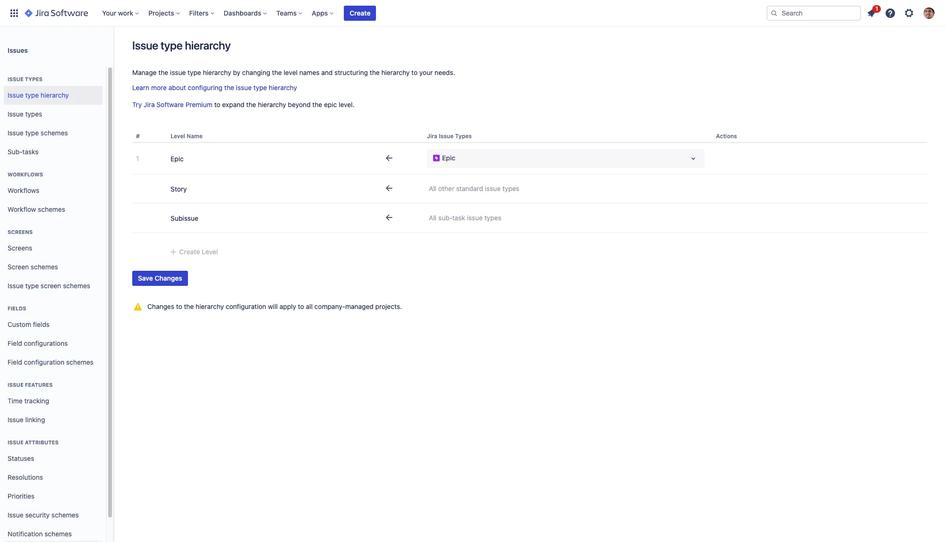Task type: locate. For each thing, give the bounding box(es) containing it.
workflows up workflow
[[8, 186, 39, 195]]

issue for issue attributes group
[[8, 440, 24, 446]]

issue down issues on the left top of the page
[[8, 76, 24, 82]]

try jira software premium link
[[132, 101, 213, 109]]

1 down #
[[136, 155, 139, 163]]

schemes inside fields group
[[66, 358, 94, 367]]

1 vertical spatial issue type hierarchy
[[8, 91, 69, 99]]

custom fields link
[[4, 316, 103, 335]]

types up issue type schemes
[[25, 110, 42, 118]]

types
[[25, 110, 42, 118], [503, 185, 520, 193], [485, 214, 502, 222]]

schemes down field configurations link
[[66, 358, 94, 367]]

level right create image at the top of the page
[[202, 248, 218, 256]]

to
[[412, 69, 418, 77], [214, 101, 220, 109], [176, 303, 182, 311], [298, 303, 304, 311]]

issue types
[[8, 110, 42, 118]]

names
[[300, 69, 320, 77]]

issue down issue types
[[8, 91, 23, 99]]

0 vertical spatial all
[[429, 185, 437, 193]]

issue down 'time'
[[8, 416, 23, 424]]

resolutions
[[8, 474, 43, 482]]

changes down save changes button
[[147, 303, 174, 311]]

notification schemes link
[[4, 526, 103, 543]]

1 vertical spatial jira
[[427, 133, 438, 140]]

issue inside issue type schemes "link"
[[8, 129, 23, 137]]

schemes down workflows link
[[38, 205, 65, 213]]

types
[[25, 76, 42, 82], [455, 133, 472, 140]]

types inside issue types link
[[25, 110, 42, 118]]

hierarchy
[[185, 39, 231, 52], [203, 69, 231, 77], [382, 69, 410, 77], [269, 84, 297, 92], [41, 91, 69, 99], [258, 101, 286, 109], [196, 303, 224, 311]]

1 all from the top
[[429, 185, 437, 193]]

all
[[306, 303, 313, 311]]

projects
[[148, 9, 174, 17]]

to left expand
[[214, 101, 220, 109]]

1 horizontal spatial level
[[202, 248, 218, 256]]

software
[[157, 101, 184, 109]]

all left sub-
[[429, 214, 437, 222]]

apply
[[280, 303, 296, 311]]

issue type hierarchy link
[[4, 86, 103, 105]]

issue inside issue type hierarchy link
[[8, 91, 23, 99]]

screens up screen on the top of the page
[[8, 244, 32, 252]]

expand
[[222, 101, 245, 109]]

the right expand
[[246, 101, 256, 109]]

2 horizontal spatial types
[[503, 185, 520, 193]]

0 horizontal spatial types
[[25, 76, 42, 82]]

2 vertical spatial types
[[485, 214, 502, 222]]

the
[[158, 69, 168, 77], [272, 69, 282, 77], [370, 69, 380, 77], [224, 84, 234, 92], [246, 101, 256, 109], [313, 101, 322, 109], [184, 303, 194, 311]]

issue down screen on the top of the page
[[8, 282, 23, 290]]

screen schemes
[[8, 263, 58, 271]]

schemes
[[41, 129, 68, 137], [38, 205, 65, 213], [31, 263, 58, 271], [63, 282, 90, 290], [66, 358, 94, 367], [51, 512, 79, 520], [45, 531, 72, 539]]

schemes down issue types link
[[41, 129, 68, 137]]

types up issue type hierarchy link
[[25, 76, 42, 82]]

appswitcher icon image
[[9, 7, 20, 19]]

learn more about configuring the issue type hierarchy link
[[132, 84, 297, 92]]

issue up epic
[[439, 133, 454, 140]]

changing
[[242, 69, 270, 77]]

workflows link
[[4, 181, 103, 200]]

create for create level
[[179, 248, 200, 256]]

issue down priorities
[[8, 512, 23, 520]]

create inside button
[[350, 9, 371, 17]]

field configuration schemes
[[8, 358, 94, 367]]

0 vertical spatial types
[[25, 76, 42, 82]]

1 horizontal spatial types
[[485, 214, 502, 222]]

level left the name
[[171, 133, 185, 140]]

save changes
[[138, 275, 182, 283]]

type up tasks
[[25, 129, 39, 137]]

0 horizontal spatial types
[[25, 110, 42, 118]]

all left other
[[429, 185, 437, 193]]

work
[[118, 9, 133, 17]]

screens link
[[4, 239, 103, 258]]

0 vertical spatial create
[[350, 9, 371, 17]]

None text field
[[167, 150, 372, 167], [167, 210, 372, 227], [167, 150, 372, 167], [167, 210, 372, 227]]

jira issue types
[[427, 133, 472, 140]]

changes inside button
[[155, 275, 182, 283]]

issue up manage
[[132, 39, 158, 52]]

create inside button
[[179, 248, 200, 256]]

the down save changes button
[[184, 303, 194, 311]]

1 left help icon
[[876, 5, 879, 12]]

0 horizontal spatial create
[[179, 248, 200, 256]]

issue type hierarchy down the projects popup button
[[132, 39, 231, 52]]

and
[[321, 69, 333, 77]]

issue
[[132, 39, 158, 52], [8, 76, 24, 82], [8, 91, 23, 99], [8, 110, 23, 118], [8, 129, 23, 137], [439, 133, 454, 140], [8, 282, 23, 290], [8, 382, 24, 388], [8, 416, 23, 424], [8, 440, 24, 446], [8, 512, 23, 520]]

sub-tasks
[[8, 148, 38, 156]]

1 field from the top
[[8, 340, 22, 348]]

issue types
[[8, 76, 42, 82]]

2 screens from the top
[[8, 244, 32, 252]]

jira software image
[[25, 7, 88, 19], [25, 7, 88, 19]]

banner
[[0, 0, 947, 26]]

beyond
[[288, 101, 311, 109]]

features
[[25, 382, 53, 388]]

hierarchy inside issue types group
[[41, 91, 69, 99]]

1 vertical spatial field
[[8, 358, 22, 367]]

types up epic
[[455, 133, 472, 140]]

to down save changes button
[[176, 303, 182, 311]]

1 horizontal spatial issue type hierarchy
[[132, 39, 231, 52]]

changes
[[155, 275, 182, 283], [147, 303, 174, 311]]

0 horizontal spatial configuration
[[24, 358, 64, 367]]

screens for 'screens' "group" on the left
[[8, 229, 33, 235]]

issue right standard
[[485, 185, 501, 193]]

needs.
[[435, 69, 455, 77]]

issue up issue type schemes
[[8, 110, 23, 118]]

issue attributes
[[8, 440, 59, 446]]

type left screen
[[25, 282, 39, 290]]

2 all from the top
[[429, 214, 437, 222]]

issue security schemes
[[8, 512, 79, 520]]

configuration left will
[[226, 303, 266, 311]]

1 vertical spatial create
[[179, 248, 200, 256]]

1 screens from the top
[[8, 229, 33, 235]]

issue inside issue type screen schemes link
[[8, 282, 23, 290]]

field for field configurations
[[8, 340, 22, 348]]

notifications image
[[866, 7, 878, 19]]

types inside group
[[25, 76, 42, 82]]

2 field from the top
[[8, 358, 22, 367]]

screen schemes link
[[4, 258, 103, 277]]

create
[[350, 9, 371, 17], [179, 248, 200, 256]]

the down by
[[224, 84, 234, 92]]

custom
[[8, 321, 31, 329]]

1 vertical spatial workflows
[[8, 186, 39, 195]]

epic
[[442, 154, 456, 162]]

0 vertical spatial types
[[25, 110, 42, 118]]

type inside "link"
[[25, 129, 39, 137]]

1 horizontal spatial types
[[455, 133, 472, 140]]

apps
[[312, 9, 328, 17]]

fields group
[[4, 296, 103, 375]]

all for all other standard issue types
[[429, 185, 437, 193]]

issue attributes group
[[4, 430, 103, 543]]

types right task
[[485, 214, 502, 222]]

learn more about configuring the issue type hierarchy
[[132, 84, 297, 92]]

issue type hierarchy down issue types
[[8, 91, 69, 99]]

screen
[[41, 282, 61, 290]]

1 vertical spatial all
[[429, 214, 437, 222]]

fields
[[33, 321, 50, 329]]

0 vertical spatial workflows
[[8, 172, 43, 178]]

workflow schemes
[[8, 205, 65, 213]]

field up issue features
[[8, 358, 22, 367]]

field
[[8, 340, 22, 348], [8, 358, 22, 367]]

level name
[[171, 133, 203, 140]]

1 horizontal spatial jira
[[427, 133, 438, 140]]

try
[[132, 101, 142, 109]]

0 horizontal spatial 1
[[136, 155, 139, 163]]

types right standard
[[503, 185, 520, 193]]

issue
[[170, 69, 186, 77], [236, 84, 252, 92], [485, 185, 501, 193], [467, 214, 483, 222]]

2 workflows from the top
[[8, 186, 39, 195]]

0 vertical spatial screens
[[8, 229, 33, 235]]

manage the issue type hierarchy by changing the level names and structuring the hierarchy to your needs.
[[132, 69, 455, 77]]

screens group
[[4, 219, 103, 299]]

issue types link
[[4, 105, 103, 124]]

issue inside "issue security schemes" link
[[8, 512, 23, 520]]

resolutions link
[[4, 469, 103, 488]]

issue inside "issue linking" link
[[8, 416, 23, 424]]

issue up sub-
[[8, 129, 23, 137]]

1 vertical spatial configuration
[[24, 358, 64, 367]]

type inside 'screens' "group"
[[25, 282, 39, 290]]

level
[[171, 133, 185, 140], [202, 248, 218, 256]]

1 vertical spatial screens
[[8, 244, 32, 252]]

issue type hierarchy
[[132, 39, 231, 52], [8, 91, 69, 99]]

1 horizontal spatial 1
[[876, 5, 879, 12]]

0 horizontal spatial issue type hierarchy
[[8, 91, 69, 99]]

issue inside issue types link
[[8, 110, 23, 118]]

create right create image at the top of the page
[[179, 248, 200, 256]]

0 vertical spatial changes
[[155, 275, 182, 283]]

1 vertical spatial types
[[503, 185, 520, 193]]

other
[[438, 185, 455, 193]]

screen
[[8, 263, 29, 271]]

1
[[876, 5, 879, 12], [136, 155, 139, 163]]

1 horizontal spatial create
[[350, 9, 371, 17]]

None text field
[[167, 181, 372, 198]]

0 vertical spatial jira
[[144, 101, 155, 109]]

workflows down the sub-tasks
[[8, 172, 43, 178]]

changes right save
[[155, 275, 182, 283]]

all for all sub-task issue types
[[429, 214, 437, 222]]

create right apps dropdown button
[[350, 9, 371, 17]]

changes to the hierarchy configuration will apply to all company-managed projects.
[[147, 303, 402, 311]]

0 vertical spatial field
[[8, 340, 22, 348]]

try jira software premium to expand the hierarchy beyond the epic level.
[[132, 101, 355, 109]]

0 vertical spatial level
[[171, 133, 185, 140]]

company-
[[315, 303, 345, 311]]

issue linking
[[8, 416, 45, 424]]

issue down by
[[236, 84, 252, 92]]

level
[[284, 69, 298, 77]]

screens down workflow
[[8, 229, 33, 235]]

1 workflows from the top
[[8, 172, 43, 178]]

field down the custom
[[8, 340, 22, 348]]

issue up "statuses"
[[8, 440, 24, 446]]

configuration down configurations at the bottom left
[[24, 358, 64, 367]]

workflows
[[8, 172, 43, 178], [8, 186, 39, 195]]

issue up 'time'
[[8, 382, 24, 388]]

0 vertical spatial configuration
[[226, 303, 266, 311]]

0 vertical spatial 1
[[876, 5, 879, 12]]

jira
[[144, 101, 155, 109], [427, 133, 438, 140]]

screens inside screens link
[[8, 244, 32, 252]]

1 vertical spatial 1
[[136, 155, 139, 163]]

schemes inside "link"
[[41, 129, 68, 137]]

1 vertical spatial level
[[202, 248, 218, 256]]

configuration
[[226, 303, 266, 311], [24, 358, 64, 367]]

field configurations link
[[4, 335, 103, 353]]

issue type hierarchy inside issue types group
[[8, 91, 69, 99]]



Task type: describe. For each thing, give the bounding box(es) containing it.
learn
[[132, 84, 149, 92]]

level.
[[339, 101, 355, 109]]

create level
[[179, 248, 218, 256]]

issue type screen schemes link
[[4, 277, 103, 296]]

workflow schemes link
[[4, 200, 103, 219]]

issue linking link
[[4, 411, 103, 430]]

the left level
[[272, 69, 282, 77]]

create level button
[[164, 245, 224, 260]]

structuring
[[335, 69, 368, 77]]

primary element
[[6, 0, 767, 26]]

epic button
[[427, 149, 705, 168]]

type up configuring
[[188, 69, 201, 77]]

level inside button
[[202, 248, 218, 256]]

issue for issue types link
[[8, 110, 23, 118]]

search image
[[771, 9, 778, 17]]

to left your
[[412, 69, 418, 77]]

task
[[453, 214, 465, 222]]

field configuration schemes link
[[4, 353, 103, 372]]

create button
[[344, 5, 376, 21]]

time
[[8, 397, 23, 405]]

sub-tasks link
[[4, 143, 103, 162]]

configurations
[[24, 340, 68, 348]]

schemes down "issue security schemes" link
[[45, 531, 72, 539]]

create image
[[170, 249, 177, 256]]

types for all other standard issue types
[[503, 185, 520, 193]]

more
[[151, 84, 167, 92]]

name
[[187, 133, 203, 140]]

your work
[[102, 9, 133, 17]]

workflows for workflows link
[[8, 186, 39, 195]]

help image
[[885, 7, 896, 19]]

tasks
[[22, 148, 38, 156]]

manage
[[132, 69, 157, 77]]

sub-
[[8, 148, 22, 156]]

schemes right screen
[[63, 282, 90, 290]]

issue for issue type hierarchy link
[[8, 91, 23, 99]]

screens for screens link
[[8, 244, 32, 252]]

your profile and settings image
[[924, 7, 935, 19]]

about
[[169, 84, 186, 92]]

will
[[268, 303, 278, 311]]

type down changing
[[254, 84, 267, 92]]

configuring
[[188, 84, 223, 92]]

issue types image
[[688, 153, 699, 165]]

issue for "issue linking" link on the left bottom of page
[[8, 416, 23, 424]]

custom fields
[[8, 321, 50, 329]]

projects.
[[376, 303, 402, 311]]

epic
[[324, 101, 337, 109]]

statuses link
[[4, 450, 103, 469]]

issue features
[[8, 382, 53, 388]]

actions
[[716, 133, 737, 140]]

1 inside banner
[[876, 5, 879, 12]]

create for create
[[350, 9, 371, 17]]

banner containing your work
[[0, 0, 947, 26]]

settings image
[[904, 7, 915, 19]]

all other standard issue types
[[429, 185, 520, 193]]

issue types group
[[4, 66, 103, 164]]

0 vertical spatial issue type hierarchy
[[132, 39, 231, 52]]

1 horizontal spatial configuration
[[226, 303, 266, 311]]

issue for "issue security schemes" link
[[8, 512, 23, 520]]

field for field configuration schemes
[[8, 358, 22, 367]]

filters button
[[186, 5, 218, 21]]

notification schemes
[[8, 531, 72, 539]]

issues
[[8, 46, 28, 54]]

issue right task
[[467, 214, 483, 222]]

schemes inside the workflows group
[[38, 205, 65, 213]]

0 horizontal spatial level
[[171, 133, 185, 140]]

the left epic
[[313, 101, 322, 109]]

issue security schemes link
[[4, 507, 103, 526]]

projects button
[[146, 5, 184, 21]]

priorities
[[8, 493, 35, 501]]

the right structuring
[[370, 69, 380, 77]]

sidebar navigation image
[[103, 38, 124, 57]]

issue for issue type screen schemes link
[[8, 282, 23, 290]]

your work button
[[99, 5, 143, 21]]

1 vertical spatial changes
[[147, 303, 174, 311]]

schemes down priorities link
[[51, 512, 79, 520]]

issue up about
[[170, 69, 186, 77]]

priorities link
[[4, 488, 103, 507]]

security
[[25, 512, 50, 520]]

filters
[[189, 9, 209, 17]]

type down issue types
[[25, 91, 39, 99]]

#
[[136, 133, 140, 140]]

types for all sub-task issue types
[[485, 214, 502, 222]]

apps button
[[309, 5, 338, 21]]

to left all
[[298, 303, 304, 311]]

workflows group
[[4, 162, 103, 222]]

0 horizontal spatial jira
[[144, 101, 155, 109]]

issue for issue types group
[[8, 76, 24, 82]]

workflows for the workflows group
[[8, 172, 43, 178]]

tracking
[[24, 397, 49, 405]]

your
[[420, 69, 433, 77]]

issue type screen schemes
[[8, 282, 90, 290]]

type down the projects popup button
[[161, 39, 183, 52]]

teams button
[[274, 5, 306, 21]]

standard
[[456, 185, 483, 193]]

issue type schemes
[[8, 129, 68, 137]]

managed
[[345, 303, 374, 311]]

workflow
[[8, 205, 36, 213]]

teams
[[277, 9, 297, 17]]

attributes
[[25, 440, 59, 446]]

issue for issue features group
[[8, 382, 24, 388]]

schemes up issue type screen schemes
[[31, 263, 58, 271]]

linking
[[25, 416, 45, 424]]

1 vertical spatial types
[[455, 133, 472, 140]]

time tracking
[[8, 397, 49, 405]]

fields
[[8, 306, 26, 312]]

the up the 'more'
[[158, 69, 168, 77]]

Search field
[[767, 5, 861, 21]]

issue for issue type schemes "link"
[[8, 129, 23, 137]]

issue features group
[[4, 372, 103, 433]]

statuses
[[8, 455, 34, 463]]

by
[[233, 69, 240, 77]]

save
[[138, 275, 153, 283]]

issue type schemes link
[[4, 124, 103, 143]]

configuration inside fields group
[[24, 358, 64, 367]]



Task type: vqa. For each thing, say whether or not it's contained in the screenshot.
second More image from the bottom
no



